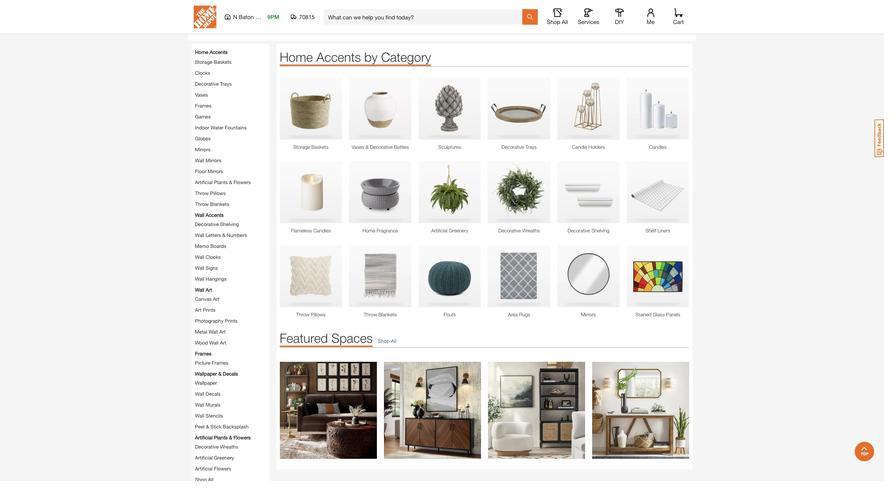 Task type: vqa. For each thing, say whether or not it's contained in the screenshot.
Peel
yes



Task type: describe. For each thing, give the bounding box(es) containing it.
art down metal wall art
[[220, 340, 226, 346]]

flameless candles link
[[280, 227, 342, 234]]

wall mirrors
[[195, 157, 221, 163]]

throw pillows for left throw pillows link
[[195, 190, 226, 196]]

flameless candles
[[291, 228, 331, 234]]

home for home accents
[[195, 49, 208, 55]]

memo
[[195, 243, 209, 249]]

0 horizontal spatial decorative trays
[[195, 81, 232, 87]]

1 vertical spatial baskets
[[311, 144, 329, 150]]

decorative trays image
[[488, 77, 550, 140]]

0 horizontal spatial throw blankets link
[[195, 201, 229, 207]]

games
[[195, 114, 211, 120]]

decorative shelving for leftmost 'decorative shelving' link
[[195, 221, 239, 227]]

bottles
[[394, 144, 409, 150]]

featured
[[280, 331, 328, 346]]

glass
[[653, 312, 665, 318]]

0 horizontal spatial greenery
[[214, 455, 234, 461]]

70815
[[299, 13, 315, 20]]

decorative wreaths for topmost decorative wreaths "link"
[[499, 228, 540, 234]]

frames picture frames
[[195, 351, 228, 366]]

1 horizontal spatial decorative shelving link
[[558, 227, 620, 234]]

artificial for 1st artificial plants & flowers link from the top of the page
[[195, 179, 213, 185]]

wall for wall clocks
[[195, 254, 204, 260]]

art down canvas
[[195, 307, 201, 313]]

services
[[578, 18, 599, 25]]

art down the photography prints link
[[219, 329, 226, 335]]

wall hangings link
[[195, 276, 227, 282]]

indoor water fountains
[[195, 125, 247, 131]]

the home depot logo image
[[194, 6, 216, 28]]

wall for wall hangings
[[195, 276, 204, 282]]

shop inside "shop all" 'button'
[[547, 18, 560, 25]]

0 vertical spatial mirrors link
[[195, 146, 211, 152]]

storage baskets image
[[280, 77, 342, 140]]

artificial flowers link
[[195, 466, 231, 472]]

0 horizontal spatial throw blankets
[[195, 201, 229, 207]]

artificial greenery for left artificial greenery link
[[195, 455, 234, 461]]

1 vertical spatial decals
[[206, 391, 221, 397]]

home fragrance image
[[349, 161, 412, 224]]

flameless candles image
[[280, 161, 342, 224]]

canvas art
[[195, 296, 219, 302]]

candle holders image
[[558, 77, 620, 140]]

fountains
[[225, 125, 247, 131]]

peel & stick backsplash link
[[195, 424, 249, 430]]

featured spaces
[[280, 331, 373, 346]]

cart
[[673, 18, 684, 25]]

shelving for leftmost 'decorative shelving' link
[[220, 221, 239, 227]]

panels
[[666, 312, 681, 318]]

wall art
[[195, 287, 212, 293]]

vases for vases link on the left top of page
[[195, 92, 208, 98]]

1 vertical spatial flowers
[[234, 435, 251, 441]]

stained glass image
[[627, 245, 689, 307]]

wall letters & numbers link
[[195, 232, 247, 238]]

1 vertical spatial throw blankets
[[364, 312, 397, 318]]

backsplash
[[223, 424, 249, 430]]

1 vertical spatial clocks
[[206, 254, 221, 260]]

decorative shelving for 'decorative shelving' link to the right
[[568, 228, 610, 234]]

candles image
[[627, 77, 689, 140]]

0 horizontal spatial decorative shelving link
[[195, 221, 239, 227]]

wall decals link
[[195, 391, 221, 397]]

diy button
[[608, 8, 631, 25]]

1 frames link from the top
[[195, 103, 212, 109]]

9pm
[[267, 13, 279, 20]]

area rugs image
[[488, 245, 550, 307]]

stained glass panels link
[[627, 311, 689, 318]]

artificial for 2nd artificial plants & flowers link from the top
[[195, 435, 213, 441]]

shelving for 'decorative shelving' link to the right
[[592, 228, 610, 234]]

0 vertical spatial decorative wreaths link
[[488, 227, 550, 234]]

art right canvas
[[213, 296, 219, 302]]

0 vertical spatial candles
[[649, 144, 667, 150]]

art prints link
[[195, 307, 216, 313]]

0 horizontal spatial shop all
[[378, 338, 397, 344]]

candles link
[[627, 143, 689, 151]]

shop inside shop all link
[[378, 338, 390, 344]]

picture
[[195, 360, 211, 366]]

me
[[647, 18, 655, 25]]

throw up spaces
[[364, 312, 377, 318]]

all inside 'button'
[[562, 18, 568, 25]]

throw up featured on the bottom
[[296, 312, 310, 318]]

up to 30% off select candle holders image
[[192, 0, 312, 30]]

stick
[[211, 424, 222, 430]]

artificial plants & flowers for 1st artificial plants & flowers link from the top of the page
[[195, 179, 251, 185]]

flameless
[[291, 228, 312, 234]]

0 horizontal spatial decorative trays link
[[195, 81, 232, 87]]

vases & decorative bottles
[[352, 144, 409, 150]]

wall art link
[[195, 286, 212, 294]]

0 horizontal spatial artificial greenery link
[[195, 455, 234, 461]]

pillows for left throw pillows link
[[210, 190, 226, 196]]

2 vertical spatial frames
[[212, 360, 228, 366]]

metal
[[195, 329, 207, 335]]

0 horizontal spatial candles
[[313, 228, 331, 234]]

area
[[508, 312, 518, 318]]

metal wall art
[[195, 329, 226, 335]]

0 vertical spatial flowers
[[234, 179, 251, 185]]

decorative shelving image
[[558, 161, 620, 224]]

1 artificial plants & flowers link from the top
[[195, 179, 251, 185]]

wallpaper link
[[195, 380, 217, 386]]

wall for wall accents
[[195, 212, 204, 218]]

throw pillows for the bottommost throw pillows link
[[296, 312, 326, 318]]

1 horizontal spatial storage baskets link
[[280, 143, 342, 151]]

floor mirrors link
[[195, 168, 223, 174]]

home accents
[[195, 49, 228, 55]]

wall stencils link
[[195, 413, 223, 419]]

wall for wall mirrors
[[195, 157, 204, 163]]

wall signs
[[195, 265, 218, 271]]

wall signs link
[[195, 265, 218, 271]]

stained
[[636, 312, 652, 318]]

fragrance
[[377, 228, 398, 234]]

wall murals
[[195, 402, 221, 408]]

shelf
[[646, 228, 656, 234]]

accents for wall accents
[[206, 212, 224, 218]]

What can we help you find today? search field
[[328, 10, 522, 24]]

accents for home accents
[[210, 49, 228, 55]]

letters
[[206, 232, 221, 238]]

wall letters & numbers
[[195, 232, 247, 238]]

pillows for the bottommost throw pillows link
[[311, 312, 326, 318]]

2 artificial plants & flowers link from the top
[[195, 434, 251, 442]]

up to 30% off select jewelry storage image
[[319, 0, 439, 30]]

wood wall art
[[195, 340, 226, 346]]

wall down metal wall art
[[209, 340, 219, 346]]

floor mirrors
[[195, 168, 223, 174]]

0 vertical spatial storage baskets link
[[195, 59, 232, 65]]

wreaths for topmost decorative wreaths "link"
[[523, 228, 540, 234]]

wall mirrors link
[[195, 157, 221, 163]]

floor
[[195, 168, 206, 174]]

1 vertical spatial all
[[391, 338, 397, 344]]

shelf liners
[[646, 228, 670, 234]]

decorative wreaths for the bottom decorative wreaths "link"
[[195, 444, 238, 450]]

wall accents
[[195, 212, 224, 218]]

canvas art link
[[195, 296, 219, 302]]

home for home fragrance
[[363, 228, 375, 234]]

0 vertical spatial storage baskets
[[195, 59, 232, 65]]

rouge
[[255, 13, 272, 20]]

candle holders link
[[558, 143, 620, 151]]

feedback link image
[[875, 119, 884, 157]]

up to 30% off select poufs image
[[446, 0, 566, 30]]

canvas
[[195, 296, 212, 302]]

0 horizontal spatial trays
[[220, 81, 232, 87]]

memo boards link
[[195, 243, 226, 249]]

stencils
[[206, 413, 223, 419]]

spaces
[[332, 331, 373, 346]]

2 vertical spatial flowers
[[214, 466, 231, 472]]

0 vertical spatial artificial greenery link
[[419, 227, 481, 234]]

1 horizontal spatial storage baskets
[[293, 144, 329, 150]]

shop all link
[[373, 337, 397, 345]]

memo boards
[[195, 243, 226, 249]]

1 vertical spatial throw pillows link
[[280, 311, 342, 318]]

decorative wreaths image
[[488, 161, 550, 224]]

shelf liners link
[[627, 227, 689, 234]]



Task type: locate. For each thing, give the bounding box(es) containing it.
decals down picture frames link
[[223, 371, 238, 377]]

photography
[[195, 318, 224, 324]]

wallpaper up "wall decals" link
[[195, 380, 217, 386]]

1 vertical spatial candles
[[313, 228, 331, 234]]

n baton rouge
[[233, 13, 272, 20]]

wall left signs
[[195, 265, 204, 271]]

70815 button
[[291, 13, 315, 20]]

vases for vases & decorative bottles
[[352, 144, 364, 150]]

storage
[[195, 59, 212, 65], [293, 144, 310, 150]]

rugs
[[519, 312, 530, 318]]

stained glass panels
[[636, 312, 681, 318]]

shelf liners image
[[627, 161, 689, 224]]

decorative shelving link
[[195, 221, 239, 227], [558, 227, 620, 234]]

home for home accents by category
[[280, 49, 313, 65]]

clocks up vases link on the left top of page
[[195, 70, 210, 76]]

throw blankets link up shop all link
[[349, 311, 412, 318]]

0 horizontal spatial decorative shelving
[[195, 221, 239, 227]]

1 horizontal spatial greenery
[[449, 228, 468, 234]]

artificial plants & flowers down the floor mirrors
[[195, 179, 251, 185]]

storage for the rightmost storage baskets link
[[293, 144, 310, 150]]

2 horizontal spatial home
[[363, 228, 375, 234]]

throw down floor
[[195, 190, 209, 196]]

greenery
[[449, 228, 468, 234], [214, 455, 234, 461]]

1 vertical spatial storage
[[293, 144, 310, 150]]

artificial for artificial flowers link
[[195, 466, 213, 472]]

1 vertical spatial decorative wreaths link
[[195, 444, 238, 450]]

baton
[[239, 13, 254, 20]]

globes
[[195, 136, 211, 142]]

category
[[381, 49, 431, 65]]

indoor water fountains link
[[195, 125, 247, 131]]

0 vertical spatial trays
[[220, 81, 232, 87]]

globes link
[[195, 136, 211, 142]]

0 horizontal spatial baskets
[[214, 59, 232, 65]]

0 horizontal spatial all
[[391, 338, 397, 344]]

1 horizontal spatial candles
[[649, 144, 667, 150]]

mirrors
[[195, 146, 211, 152], [206, 157, 221, 163], [208, 168, 223, 174], [581, 312, 596, 318]]

plants down peel & stick backsplash
[[214, 435, 228, 441]]

throw pillows up wall accents
[[195, 190, 226, 196]]

0 horizontal spatial shelving
[[220, 221, 239, 227]]

shop all inside 'button'
[[547, 18, 568, 25]]

by
[[365, 49, 378, 65]]

plants for 2nd artificial plants & flowers link from the top
[[214, 435, 228, 441]]

boards
[[210, 243, 226, 249]]

wall up 'wall letters & numbers'
[[195, 212, 204, 218]]

0 vertical spatial wreaths
[[523, 228, 540, 234]]

throw blankets up wall accents
[[195, 201, 229, 207]]

0 vertical spatial throw pillows
[[195, 190, 226, 196]]

sculptures link
[[419, 143, 481, 151]]

games link
[[195, 114, 211, 120]]

n
[[233, 13, 237, 20]]

up to 30% off select kids decorative storage image
[[573, 0, 693, 30]]

1 vertical spatial pillows
[[311, 312, 326, 318]]

1 vertical spatial storage baskets link
[[280, 143, 342, 151]]

1 horizontal spatial artificial greenery link
[[419, 227, 481, 234]]

blankets
[[210, 201, 229, 207], [379, 312, 397, 318]]

frames link
[[195, 103, 212, 109], [195, 350, 212, 358]]

2 wallpaper from the top
[[195, 380, 217, 386]]

clocks link
[[195, 70, 210, 76]]

candle
[[572, 144, 587, 150]]

plants for 1st artificial plants & flowers link from the top of the page
[[214, 179, 228, 185]]

0 vertical spatial decorative shelving
[[195, 221, 239, 227]]

0 horizontal spatial home
[[195, 49, 208, 55]]

1 vertical spatial plants
[[214, 435, 228, 441]]

area rugs link
[[488, 311, 550, 318]]

frames up games
[[195, 103, 212, 109]]

wreaths for the bottom decorative wreaths "link"
[[220, 444, 238, 450]]

throw pillows link
[[195, 190, 226, 196], [280, 311, 342, 318]]

0 horizontal spatial decals
[[206, 391, 221, 397]]

wallpaper up 'wallpaper' 'link'
[[195, 371, 217, 377]]

diy
[[615, 18, 624, 25]]

clocks up signs
[[206, 254, 221, 260]]

1 horizontal spatial pillows
[[311, 312, 326, 318]]

decorative inside "link"
[[499, 228, 521, 234]]

wallpaper & decals
[[195, 371, 238, 377]]

artificial plants & flowers link down peel & stick backsplash
[[195, 434, 251, 442]]

0 vertical spatial artificial greenery
[[431, 228, 468, 234]]

1 horizontal spatial decals
[[223, 371, 238, 377]]

0 horizontal spatial shop
[[378, 338, 390, 344]]

shop
[[547, 18, 560, 25], [378, 338, 390, 344]]

0 horizontal spatial storage baskets link
[[195, 59, 232, 65]]

1 horizontal spatial prints
[[225, 318, 238, 324]]

wall up wood wall art link
[[209, 329, 218, 335]]

artificial flowers
[[195, 466, 231, 472]]

frames up picture
[[195, 351, 212, 357]]

1 horizontal spatial blankets
[[379, 312, 397, 318]]

mirrors link
[[195, 146, 211, 152], [558, 311, 620, 318]]

1 vertical spatial wreaths
[[220, 444, 238, 450]]

0 horizontal spatial mirrors link
[[195, 146, 211, 152]]

wall decals
[[195, 391, 221, 397]]

0 vertical spatial throw blankets link
[[195, 201, 229, 207]]

frames
[[195, 103, 212, 109], [195, 351, 212, 357], [212, 360, 228, 366]]

2 frames link from the top
[[195, 350, 212, 358]]

vintage naturals entryway image
[[384, 362, 481, 459]]

0 vertical spatial frames
[[195, 103, 212, 109]]

artificial plants & flowers for 2nd artificial plants & flowers link from the top
[[195, 435, 251, 441]]

1 horizontal spatial decorative wreaths
[[499, 228, 540, 234]]

wall up canvas
[[195, 287, 204, 293]]

metal wall art link
[[195, 329, 226, 335]]

0 horizontal spatial blankets
[[210, 201, 229, 207]]

bold elegance living room image
[[280, 362, 377, 459]]

1 horizontal spatial vases
[[352, 144, 364, 150]]

1 vertical spatial decorative trays
[[502, 144, 537, 150]]

trays
[[220, 81, 232, 87], [526, 144, 537, 150]]

artificial greenery for top artificial greenery link
[[431, 228, 468, 234]]

candles
[[649, 144, 667, 150], [313, 228, 331, 234]]

artificial plants & flowers image
[[419, 161, 481, 224]]

1 vertical spatial mirrors link
[[558, 311, 620, 318]]

wall for wall art
[[195, 287, 204, 293]]

throw pillows link up featured on the bottom
[[280, 311, 342, 318]]

shop all left services
[[547, 18, 568, 25]]

1 vertical spatial storage baskets
[[293, 144, 329, 150]]

cart link
[[671, 8, 686, 25]]

shop all right spaces
[[378, 338, 397, 344]]

home accents by category
[[280, 49, 431, 65]]

wall for wall letters & numbers
[[195, 232, 204, 238]]

wreaths inside decorative wreaths "link"
[[523, 228, 540, 234]]

wallpaper & decals link
[[195, 370, 238, 378]]

wall hangings
[[195, 276, 227, 282]]

1 horizontal spatial mirrors link
[[558, 311, 620, 318]]

liners
[[658, 228, 670, 234]]

wall clocks link
[[195, 254, 221, 260]]

prints right photography
[[225, 318, 238, 324]]

1 horizontal spatial throw pillows
[[296, 312, 326, 318]]

wall up floor
[[195, 157, 204, 163]]

0 vertical spatial artificial plants & flowers link
[[195, 179, 251, 185]]

1 vertical spatial trays
[[526, 144, 537, 150]]

earthy entryway image
[[592, 362, 689, 459]]

wall for wall murals
[[195, 402, 204, 408]]

0 vertical spatial decorative trays link
[[195, 81, 232, 87]]

1 vertical spatial decorative shelving
[[568, 228, 610, 234]]

1 vertical spatial throw blankets link
[[349, 311, 412, 318]]

decorative wreaths inside "link"
[[499, 228, 540, 234]]

frames for frames
[[195, 103, 212, 109]]

accents up "clocks" "link"
[[210, 49, 228, 55]]

0 vertical spatial all
[[562, 18, 568, 25]]

1 horizontal spatial decorative trays
[[502, 144, 537, 150]]

storage baskets link
[[195, 59, 232, 65], [280, 143, 342, 151]]

1 horizontal spatial throw blankets
[[364, 312, 397, 318]]

vases link
[[195, 92, 208, 98]]

1 plants from the top
[[214, 179, 228, 185]]

frames up the wallpaper & decals
[[212, 360, 228, 366]]

art prints
[[195, 307, 216, 313]]

wall for wall stencils
[[195, 413, 204, 419]]

wallpaper
[[195, 371, 217, 377], [195, 380, 217, 386]]

prints for photography prints
[[225, 318, 238, 324]]

prints up photography
[[203, 307, 216, 313]]

0 vertical spatial blankets
[[210, 201, 229, 207]]

throw up 'wall accents' link
[[195, 201, 209, 207]]

0 vertical spatial greenery
[[449, 228, 468, 234]]

1 vertical spatial artificial greenery
[[195, 455, 234, 461]]

wall for wall signs
[[195, 265, 204, 271]]

throw blankets link up wall accents
[[195, 201, 229, 207]]

art inside wall art link
[[206, 287, 212, 293]]

wall up wall art
[[195, 276, 204, 282]]

blankets for the right throw blankets link
[[379, 312, 397, 318]]

picture frames link
[[195, 360, 228, 366]]

frames link up games
[[195, 103, 212, 109]]

wallpaper for 'wallpaper' 'link'
[[195, 380, 217, 386]]

1 horizontal spatial decorative shelving
[[568, 228, 610, 234]]

wall clocks
[[195, 254, 221, 260]]

0 vertical spatial shop
[[547, 18, 560, 25]]

1 vertical spatial shelving
[[592, 228, 610, 234]]

storage for storage baskets link to the top
[[195, 59, 212, 65]]

clocks
[[195, 70, 210, 76], [206, 254, 221, 260]]

artificial plants & flowers down peel & stick backsplash
[[195, 435, 251, 441]]

accents up letters
[[206, 212, 224, 218]]

flowers
[[234, 179, 251, 185], [234, 435, 251, 441], [214, 466, 231, 472]]

1 horizontal spatial decorative trays link
[[488, 143, 550, 151]]

0 vertical spatial plants
[[214, 179, 228, 185]]

throw blankets image
[[349, 245, 412, 307]]

accents for home accents by category
[[317, 49, 361, 65]]

2 artificial plants & flowers from the top
[[195, 435, 251, 441]]

decorative
[[195, 81, 219, 87], [370, 144, 393, 150], [502, 144, 524, 150], [195, 221, 219, 227], [499, 228, 521, 234], [568, 228, 590, 234], [195, 444, 219, 450]]

1 vertical spatial artificial plants & flowers link
[[195, 434, 251, 442]]

1 vertical spatial artificial plants & flowers
[[195, 435, 251, 441]]

1 wallpaper from the top
[[195, 371, 217, 377]]

1 vertical spatial prints
[[225, 318, 238, 324]]

art up canvas art
[[206, 287, 212, 293]]

area rugs
[[508, 312, 530, 318]]

1 horizontal spatial throw blankets link
[[349, 311, 412, 318]]

wall up memo
[[195, 232, 204, 238]]

0 horizontal spatial decorative wreaths link
[[195, 444, 238, 450]]

indoor
[[195, 125, 209, 131]]

mirrors image
[[558, 245, 620, 307]]

signs
[[206, 265, 218, 271]]

throw pillows up featured on the bottom
[[296, 312, 326, 318]]

blankets for throw blankets link to the left
[[210, 201, 229, 207]]

services button
[[577, 8, 600, 25]]

1 horizontal spatial throw pillows link
[[280, 311, 342, 318]]

0 vertical spatial throw blankets
[[195, 201, 229, 207]]

photography prints
[[195, 318, 238, 324]]

throw pillows image
[[280, 245, 342, 307]]

wall down memo
[[195, 254, 204, 260]]

0 vertical spatial decorative trays
[[195, 81, 232, 87]]

0 vertical spatial vases
[[195, 92, 208, 98]]

peel & stick backsplash
[[195, 424, 249, 430]]

1 vertical spatial decorative trays link
[[488, 143, 550, 151]]

throw pillows link up wall accents
[[195, 190, 226, 196]]

wall down 'wallpaper' 'link'
[[195, 391, 204, 397]]

sculptures image
[[419, 77, 481, 140]]

pillows
[[210, 190, 226, 196], [311, 312, 326, 318]]

art
[[206, 287, 212, 293], [213, 296, 219, 302], [195, 307, 201, 313], [219, 329, 226, 335], [220, 340, 226, 346]]

2 plants from the top
[[214, 435, 228, 441]]

1 horizontal spatial home
[[280, 49, 313, 65]]

artificial
[[195, 179, 213, 185], [431, 228, 448, 234], [195, 435, 213, 441], [195, 455, 213, 461], [195, 466, 213, 472]]

0 vertical spatial pillows
[[210, 190, 226, 196]]

shelving
[[220, 221, 239, 227], [592, 228, 610, 234]]

throw blankets link
[[195, 201, 229, 207], [349, 311, 412, 318]]

me button
[[640, 8, 662, 25]]

blankets up shop all link
[[379, 312, 397, 318]]

1 horizontal spatial shelving
[[592, 228, 610, 234]]

shop right spaces
[[378, 338, 390, 344]]

1 vertical spatial greenery
[[214, 455, 234, 461]]

wall for wall decals
[[195, 391, 204, 397]]

0 horizontal spatial artificial greenery
[[195, 455, 234, 461]]

1 horizontal spatial artificial greenery
[[431, 228, 468, 234]]

artificial plants & flowers link down the floor mirrors
[[195, 179, 251, 185]]

0 vertical spatial shop all
[[547, 18, 568, 25]]

poufs image
[[419, 245, 481, 307]]

frames link up picture
[[195, 350, 212, 358]]

natural elegance sitting room image
[[488, 362, 585, 459]]

wallpaper inside wallpaper & decals link
[[195, 371, 217, 377]]

throw
[[195, 190, 209, 196], [195, 201, 209, 207], [296, 312, 310, 318], [364, 312, 377, 318]]

1 vertical spatial frames
[[195, 351, 212, 357]]

throw blankets
[[195, 201, 229, 207], [364, 312, 397, 318]]

1 horizontal spatial baskets
[[311, 144, 329, 150]]

plants down the floor mirrors
[[214, 179, 228, 185]]

0 vertical spatial storage
[[195, 59, 212, 65]]

accents left by
[[317, 49, 361, 65]]

0 vertical spatial clocks
[[195, 70, 210, 76]]

1 vertical spatial throw pillows
[[296, 312, 326, 318]]

0 horizontal spatial storage
[[195, 59, 212, 65]]

sculptures
[[439, 144, 461, 150]]

vases
[[195, 92, 208, 98], [352, 144, 364, 150]]

vases & decorative bottles image
[[349, 77, 412, 140]]

wall up peel
[[195, 413, 204, 419]]

pillows up "featured spaces"
[[311, 312, 326, 318]]

poufs link
[[419, 311, 481, 318]]

0 vertical spatial throw pillows link
[[195, 190, 226, 196]]

shop all button
[[546, 8, 569, 25]]

wall left murals
[[195, 402, 204, 408]]

wallpaper for wallpaper & decals
[[195, 371, 217, 377]]

0 vertical spatial prints
[[203, 307, 216, 313]]

0 horizontal spatial pillows
[[210, 190, 226, 196]]

peel
[[195, 424, 205, 430]]

0 vertical spatial shelving
[[220, 221, 239, 227]]

photography prints link
[[195, 318, 238, 324]]

blankets up wall accents
[[210, 201, 229, 207]]

0 horizontal spatial throw pillows link
[[195, 190, 226, 196]]

1 vertical spatial blankets
[[379, 312, 397, 318]]

wall stencils
[[195, 413, 223, 419]]

wood
[[195, 340, 208, 346]]

0 horizontal spatial decorative wreaths
[[195, 444, 238, 450]]

holders
[[589, 144, 605, 150]]

frames for frames picture frames
[[195, 351, 212, 357]]

throw blankets up shop all link
[[364, 312, 397, 318]]

0 vertical spatial baskets
[[214, 59, 232, 65]]

1 artificial plants & flowers from the top
[[195, 179, 251, 185]]

decals up murals
[[206, 391, 221, 397]]

murals
[[206, 402, 221, 408]]

1 horizontal spatial storage
[[293, 144, 310, 150]]

prints for art prints
[[203, 307, 216, 313]]

pillows up wall accents
[[210, 190, 226, 196]]

shop left services
[[547, 18, 560, 25]]

0 vertical spatial decorative wreaths
[[499, 228, 540, 234]]

decals
[[223, 371, 238, 377], [206, 391, 221, 397]]



